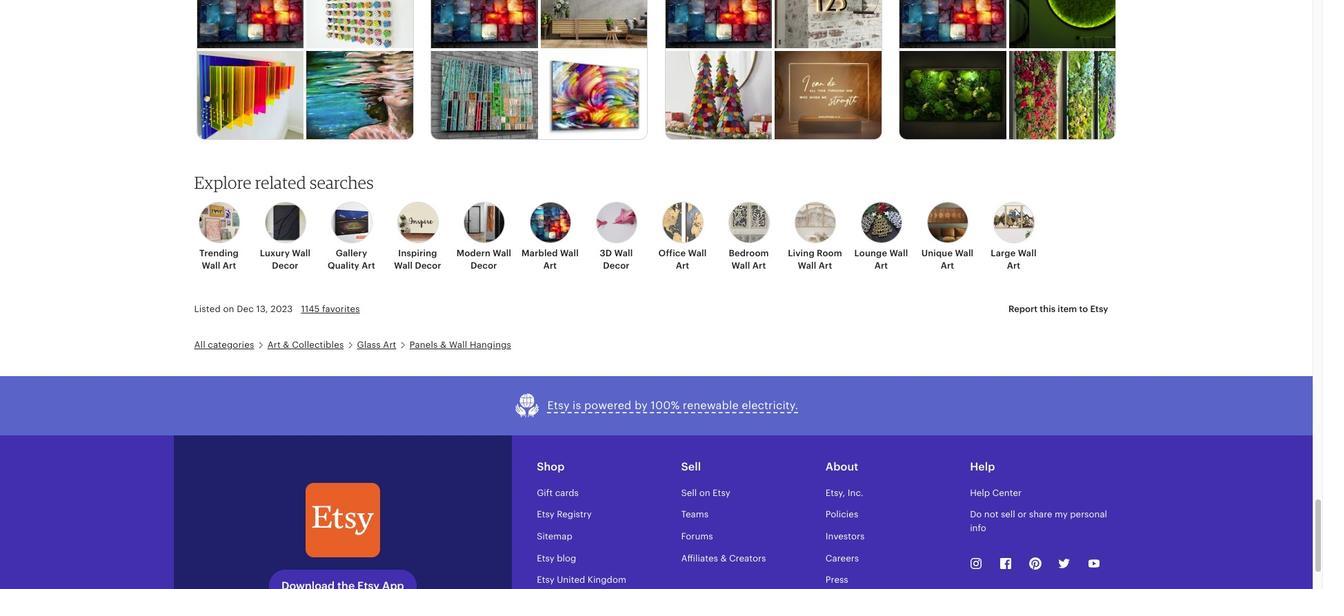 Task type: locate. For each thing, give the bounding box(es) containing it.
office wall art link
[[654, 202, 712, 273]]

decor
[[272, 261, 299, 271], [415, 261, 441, 271], [471, 261, 497, 271], [603, 261, 630, 271]]

& right the panels
[[440, 340, 447, 350]]

& for creators
[[721, 554, 727, 564]]

4 bestseller no 1: 'lumirock' artisan-crafted wall art in 10mm acrylic glass, featuring rich tapestry of jewel-toned marble blocks, premium image from the left
[[900, 0, 1007, 48]]

this
[[1040, 305, 1056, 315]]

art down room at the right top of the page
[[819, 261, 832, 271]]

glass
[[357, 340, 381, 350]]

lounge wall art
[[855, 248, 908, 271]]

wall inside living room wall art
[[798, 261, 817, 271]]

bestseller no 1: 'lumirock' artisan-crafted wall art in 10mm acrylic glass, featuring rich tapestry of jewel-toned marble blocks, premium image for abstract art tempered glass printing wall art , modern wall art, extra large wall art,modern glass art, christmas gift image
[[431, 0, 538, 48]]

etsy for etsy blog
[[537, 554, 555, 564]]

& for collectibles
[[283, 340, 290, 350]]

wall for large wall art
[[1018, 248, 1037, 259]]

art down bedroom
[[753, 261, 766, 271]]

unique wall art link
[[919, 202, 977, 273]]

etsy left is
[[548, 400, 570, 412]]

on for sell
[[699, 488, 710, 499]]

bestseller no 1: 'lumirock' artisan-crafted wall art in 10mm acrylic glass, featuring rich tapestry of jewel-toned marble blocks, premium image
[[197, 0, 304, 48], [431, 0, 538, 48], [666, 0, 772, 48], [900, 0, 1007, 48]]

wall right 3d
[[614, 248, 633, 259]]

art
[[223, 261, 236, 271], [362, 261, 375, 271], [543, 261, 557, 271], [676, 261, 690, 271], [753, 261, 766, 271], [819, 261, 832, 271], [875, 261, 888, 271], [941, 261, 955, 271], [1007, 261, 1021, 271], [267, 340, 281, 350], [383, 340, 396, 350]]

decor down inspiring
[[415, 261, 441, 271]]

decor for modern
[[471, 261, 497, 271]]

wall right modern
[[493, 248, 511, 259]]

wall for marbled wall art
[[560, 248, 579, 259]]

wall inside office wall art
[[688, 248, 707, 259]]

art inside unique wall art
[[941, 261, 955, 271]]

info
[[970, 524, 987, 534]]

lounge
[[855, 248, 887, 259]]

4 decor from the left
[[603, 261, 630, 271]]

living
[[788, 248, 815, 259]]

sell
[[1001, 510, 1016, 521]]

wall inside marbled wall art
[[560, 248, 579, 259]]

art inside marbled wall art
[[543, 261, 557, 271]]

decor down modern
[[471, 261, 497, 271]]

luxury wall decor
[[260, 248, 311, 271]]

art inside large wall art
[[1007, 261, 1021, 271]]

art down lounge
[[875, 261, 888, 271]]

wall inside unique wall art
[[955, 248, 974, 259]]

etsy
[[1091, 305, 1109, 315], [548, 400, 570, 412], [713, 488, 731, 499], [537, 510, 555, 521], [537, 554, 555, 564], [537, 576, 555, 586]]

policies
[[826, 510, 859, 521]]

art down marbled
[[543, 261, 557, 271]]

affiliates & creators link
[[681, 554, 766, 564]]

renewable
[[683, 400, 739, 412]]

2 horizontal spatial &
[[721, 554, 727, 564]]

help up the help center link
[[970, 461, 995, 473]]

wall down inspiring
[[394, 261, 413, 271]]

luxury wall decor link
[[256, 202, 314, 273]]

1 decor from the left
[[272, 261, 299, 271]]

press link
[[826, 576, 849, 586]]

wall right office
[[688, 248, 707, 259]]

etsy blog
[[537, 554, 576, 564]]

1 bestseller no 1: 'lumirock' artisan-crafted wall art in 10mm acrylic glass, featuring rich tapestry of jewel-toned marble blocks, premium image from the left
[[197, 0, 304, 48]]

blog
[[557, 554, 576, 564]]

2 sell from the top
[[681, 488, 697, 499]]

on for listed
[[223, 304, 234, 315]]

art inside living room wall art
[[819, 261, 832, 271]]

categories
[[208, 340, 254, 350]]

marbled wall art
[[522, 248, 579, 271]]

art down "unique"
[[941, 261, 955, 271]]

2 help from the top
[[970, 488, 990, 499]]

unique rubiks cube wall art. magic cube puzzle wall piece.modern 3d sculpture. retro vintage toy rubik. this piece is interactive© image
[[307, 0, 413, 48]]

wall down trending
[[202, 261, 220, 271]]

0 horizontal spatial &
[[283, 340, 290, 350]]

sitemap
[[537, 532, 573, 542]]

panels & wall hangings link
[[410, 340, 511, 350]]

wall inside luxury wall decor
[[292, 248, 311, 259]]

etsy for etsy is powered by 100% renewable electricity.
[[548, 400, 570, 412]]

wall right lounge
[[890, 248, 908, 259]]

modern metal house number, hotel room numbers sign, custom house number, address number plate, home wall decor, led house number, door sign image
[[775, 0, 882, 48]]

art & collectibles link
[[267, 340, 344, 350]]

all categories
[[194, 340, 254, 350]]

gift
[[537, 488, 553, 499]]

on
[[223, 304, 234, 315], [699, 488, 710, 499]]

hangings
[[470, 340, 511, 350]]

sell up teams link
[[681, 488, 697, 499]]

sell up the sell on etsy
[[681, 461, 701, 473]]

gift cards link
[[537, 488, 579, 499]]

wall right large
[[1018, 248, 1037, 259]]

1 sell from the top
[[681, 461, 701, 473]]

art inside trending wall art
[[223, 261, 236, 271]]

0 vertical spatial sell
[[681, 461, 701, 473]]

help for help
[[970, 461, 995, 473]]

marbled
[[522, 248, 558, 259]]

1 horizontal spatial &
[[440, 340, 447, 350]]

rainbow moss wall art | preserved moss | wall decor living room | colorful art | office decor | triptych art | handmade gift | wall art image
[[1009, 51, 1116, 142]]

art for office
[[676, 261, 690, 271]]

all
[[194, 340, 205, 350]]

etsy registry link
[[537, 510, 592, 521]]

art right 'glass'
[[383, 340, 396, 350]]

decor inside "3d wall decor"
[[603, 261, 630, 271]]

help up do
[[970, 488, 990, 499]]

art inside office wall art
[[676, 261, 690, 271]]

3 decor from the left
[[471, 261, 497, 271]]

help center link
[[970, 488, 1022, 499]]

wall right "unique"
[[955, 248, 974, 259]]

inc.
[[848, 488, 864, 499]]

art down 2023
[[267, 340, 281, 350]]

&
[[283, 340, 290, 350], [440, 340, 447, 350], [721, 554, 727, 564]]

trending
[[199, 248, 239, 259]]

26" and 38", pair of handmade multicolor christmas tree in hand felted wool - extra large, mantle decor, rainbow trees, image
[[666, 51, 772, 142]]

etsy down etsy blog
[[537, 576, 555, 586]]

0 vertical spatial help
[[970, 461, 995, 473]]

creators
[[729, 554, 766, 564]]

1 vertical spatial sell
[[681, 488, 697, 499]]

0 horizontal spatial on
[[223, 304, 234, 315]]

wall right "luxury"
[[292, 248, 311, 259]]

wall inside 'modern wall decor'
[[493, 248, 511, 259]]

or
[[1018, 510, 1027, 521]]

art down trending
[[223, 261, 236, 271]]

etsy united kingdom
[[537, 576, 626, 586]]

wall for lounge wall art
[[890, 248, 908, 259]]

1 help from the top
[[970, 461, 995, 473]]

teams
[[681, 510, 709, 521]]

0 vertical spatial on
[[223, 304, 234, 315]]

etsy down gift
[[537, 510, 555, 521]]

wall for trending wall art
[[202, 261, 220, 271]]

decor inside 'modern wall decor'
[[471, 261, 497, 271]]

& left creators
[[721, 554, 727, 564]]

wall inside the inspiring wall decor
[[394, 261, 413, 271]]

wall for 3d wall decor
[[614, 248, 633, 259]]

room
[[817, 248, 842, 259]]

etsy left blog
[[537, 554, 555, 564]]

& left collectibles
[[283, 340, 290, 350]]

investors
[[826, 532, 865, 542]]

affiliates & creators
[[681, 554, 766, 564]]

by
[[635, 400, 648, 412]]

wall inside bedroom wall art
[[732, 261, 750, 271]]

wall right marbled
[[560, 248, 579, 259]]

wall left hangings
[[449, 340, 467, 350]]

explore related searches
[[194, 173, 374, 193]]

2 bestseller no 1: 'lumirock' artisan-crafted wall art in 10mm acrylic glass, featuring rich tapestry of jewel-toned marble blocks, premium image from the left
[[431, 0, 538, 48]]

1145 favorites
[[301, 304, 360, 315]]

art for trending
[[223, 261, 236, 271]]

decor inside luxury wall decor
[[272, 261, 299, 271]]

wall for inspiring wall decor
[[394, 261, 413, 271]]

on up teams link
[[699, 488, 710, 499]]

art down large
[[1007, 261, 1021, 271]]

bestseller no 1: 'lumirock' artisan-crafted wall art in 10mm acrylic glass, featuring rich tapestry of jewel-toned marble blocks, premium image for beautiful preserved moss artwork with led lights live moss led wall art preserved moss lighted framed moss wall art eco-friendly home decor image
[[900, 0, 1007, 48]]

panels & wall hangings
[[410, 340, 511, 350]]

wall inside lounge wall art
[[890, 248, 908, 259]]

art inside gallery quality art
[[362, 261, 375, 271]]

1 horizontal spatial on
[[699, 488, 710, 499]]

art inside lounge wall art
[[875, 261, 888, 271]]

art down office
[[676, 261, 690, 271]]

press
[[826, 576, 849, 586]]

decor down "luxury"
[[272, 261, 299, 271]]

decor down 3d
[[603, 261, 630, 271]]

inspiring wall decor link
[[389, 202, 447, 273]]

1 vertical spatial help
[[970, 488, 990, 499]]

bestseller no 1: 'lumirock' artisan-crafted wall art in 10mm acrylic glass, featuring rich tapestry of jewel-toned marble blocks, premium image for 80s art 3d wall sculpture, contemporary wall art, parametric art, geometric wall art, plexiglass art, abstract art, mid century modern art "image"
[[197, 0, 304, 48]]

my
[[1055, 510, 1068, 521]]

etsy registry
[[537, 510, 592, 521]]

art down gallery
[[362, 261, 375, 271]]

etsy for etsy united kingdom
[[537, 576, 555, 586]]

powered
[[584, 400, 632, 412]]

gallery
[[336, 248, 367, 259]]

on left 'dec'
[[223, 304, 234, 315]]

wall down bedroom
[[732, 261, 750, 271]]

inspiring wall decor
[[394, 248, 441, 271]]

wall inside "3d wall decor"
[[614, 248, 633, 259]]

wall inside trending wall art
[[202, 261, 220, 271]]

wall inside large wall art
[[1018, 248, 1037, 259]]

luxury
[[260, 248, 290, 259]]

teams link
[[681, 510, 709, 521]]

2 decor from the left
[[415, 261, 441, 271]]

1 vertical spatial on
[[699, 488, 710, 499]]

3d wall decor link
[[588, 202, 646, 273]]

searches
[[310, 173, 374, 193]]

bedroom
[[729, 248, 769, 259]]

wall for office wall art
[[688, 248, 707, 259]]

tempered glass wall art / canvas wall art / colorful wall decor /  glass printing  / large wall art / abstract window decor image
[[541, 51, 647, 142]]

share
[[1029, 510, 1053, 521]]

decor inside the inspiring wall decor
[[415, 261, 441, 271]]

wall down living
[[798, 261, 817, 271]]

listed
[[194, 304, 221, 315]]

art inside bedroom wall art
[[753, 261, 766, 271]]

3 bestseller no 1: 'lumirock' artisan-crafted wall art in 10mm acrylic glass, featuring rich tapestry of jewel-toned marble blocks, premium image from the left
[[666, 0, 772, 48]]

art for marbled
[[543, 261, 557, 271]]

art for gallery
[[362, 261, 375, 271]]

sell
[[681, 461, 701, 473], [681, 488, 697, 499]]

etsy, inc.
[[826, 488, 864, 499]]

help for help center
[[970, 488, 990, 499]]

policies link
[[826, 510, 859, 521]]

careers link
[[826, 554, 859, 564]]



Task type: vqa. For each thing, say whether or not it's contained in the screenshot.
powered
yes



Task type: describe. For each thing, give the bounding box(es) containing it.
help center
[[970, 488, 1022, 499]]

registry
[[557, 510, 592, 521]]

modern wall decor link
[[455, 202, 513, 273]]

related
[[255, 173, 306, 193]]

item
[[1058, 305, 1077, 315]]

about
[[826, 461, 859, 473]]

investors link
[[826, 532, 865, 542]]

glass art link
[[357, 340, 396, 350]]

etsy for etsy registry
[[537, 510, 555, 521]]

bestseller no 1: 'lumirock' artisan-crafted wall art in 10mm acrylic glass, featuring rich tapestry of jewel-toned marble blocks, premium image for 26" and 38", pair of handmade multicolor christmas tree in hand felted wool - extra large, mantle decor, rainbow trees, image on the right
[[666, 0, 772, 48]]

oversized moss wall art, natural dried moss wall art, wall moss decor, moss wall art decor with led, aesthetic preserved moss wall art image
[[1009, 0, 1116, 48]]

etsy is powered by 100% renewable electricity.
[[548, 400, 799, 412]]

1145
[[301, 304, 320, 315]]

decor for luxury
[[272, 261, 299, 271]]

art & collectibles
[[267, 340, 344, 350]]

etsy right to
[[1091, 305, 1109, 315]]

do not sell or share my personal info link
[[970, 510, 1108, 534]]

is
[[573, 400, 581, 412]]

explore related searches region
[[186, 173, 1127, 298]]

art for unique
[[941, 261, 955, 271]]

trending wall art
[[199, 248, 239, 271]]

do not sell or share my personal info
[[970, 510, 1108, 534]]

gallery quality art link
[[323, 202, 381, 273]]

sell for sell on etsy
[[681, 488, 697, 499]]

unique
[[922, 248, 953, 259]]

all categories link
[[194, 340, 254, 350]]

art for large
[[1007, 261, 1021, 271]]

glass art
[[357, 340, 396, 350]]

etsy blog link
[[537, 554, 576, 564]]

office wall art
[[659, 248, 707, 271]]

modern
[[457, 248, 491, 259]]

1145 favorites link
[[301, 304, 360, 315]]

center
[[993, 488, 1022, 499]]

sell on etsy
[[681, 488, 731, 499]]

3d wall decor
[[600, 248, 633, 271]]

sitemap link
[[537, 532, 573, 542]]

wall for modern wall decor
[[493, 248, 511, 259]]

13,
[[256, 304, 268, 315]]

3d
[[600, 248, 612, 259]]

to
[[1079, 305, 1088, 315]]

art for lounge
[[875, 261, 888, 271]]

etsy, inc. link
[[826, 488, 864, 499]]

underwater painting, water art, original artwork, acrylic painting, canvas art, realistic art, expressionism, man in water, ocean art image
[[307, 51, 413, 142]]

not
[[985, 510, 999, 521]]

report this item to etsy
[[1009, 305, 1109, 315]]

office
[[659, 248, 686, 259]]

gift cards
[[537, 488, 579, 499]]

united
[[557, 576, 585, 586]]

tempered panoramic glass wall art extra large wall art abstract wall hangings mega size wall decor for,home decor,housewarming,new home gift image
[[541, 0, 647, 48]]

dec
[[237, 304, 254, 315]]

gallery quality art
[[328, 248, 375, 271]]

careers
[[826, 554, 859, 564]]

100%
[[651, 400, 680, 412]]

forums
[[681, 532, 713, 542]]

sell on etsy link
[[681, 488, 731, 499]]

wall for unique wall art
[[955, 248, 974, 259]]

shop
[[537, 461, 565, 473]]

kingdom
[[588, 576, 626, 586]]

& for wall
[[440, 340, 447, 350]]

quality
[[328, 261, 359, 271]]

report
[[1009, 305, 1038, 315]]

bedroom wall art link
[[720, 202, 778, 273]]

cards
[[555, 488, 579, 499]]

etsy united kingdom link
[[537, 576, 626, 586]]

sell for sell
[[681, 461, 701, 473]]

wall for luxury wall decor
[[292, 248, 311, 259]]

large wall art link
[[985, 202, 1043, 273]]

wall for bedroom wall art
[[732, 261, 750, 271]]

living room wall art link
[[786, 202, 844, 273]]

trending wall art link
[[190, 202, 248, 273]]

decor for inspiring
[[415, 261, 441, 271]]

abstract art tempered glass printing wall art , modern wall art, extra large wall art,modern glass art, christmas gift image
[[431, 51, 538, 142]]

unique wall art
[[922, 248, 974, 271]]

electricity.
[[742, 400, 799, 412]]

decor for 3d
[[603, 261, 630, 271]]

2023
[[271, 304, 293, 315]]

etsy is powered by 100% renewable electricity. button
[[514, 393, 799, 419]]

forums link
[[681, 532, 713, 542]]

listed on dec 13, 2023
[[194, 304, 293, 315]]

large wall art
[[991, 248, 1037, 271]]

favorites
[[322, 304, 360, 315]]

inspiring
[[398, 248, 437, 259]]

etsy up forums link
[[713, 488, 731, 499]]

panels
[[410, 340, 438, 350]]

personalized bible verse led light, custom favorite bible verse gift, christian home decor, faith based decor, religious led light image
[[775, 51, 882, 142]]

marbled wall art link
[[521, 202, 579, 273]]

large
[[991, 248, 1016, 259]]

80s art 3d wall sculpture, contemporary wall art, parametric art, geometric wall art, plexiglass art, abstract art, mid century modern art image
[[197, 51, 304, 142]]

art for bedroom
[[753, 261, 766, 271]]

beautiful preserved moss artwork with led lights live moss led wall art preserved moss lighted framed moss wall art eco-friendly home decor image
[[900, 51, 1007, 142]]



